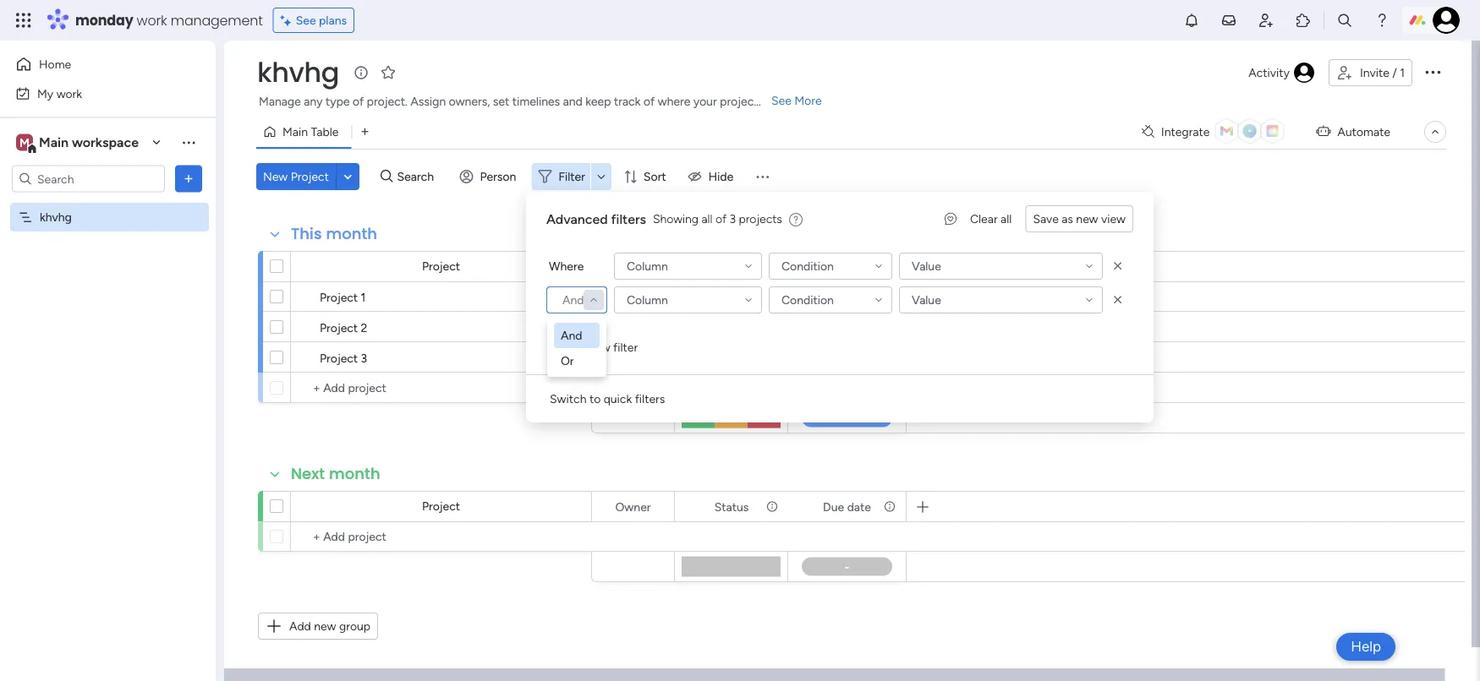 Task type: describe. For each thing, give the bounding box(es) containing it.
or
[[561, 354, 574, 368]]

status for 1st status field from the bottom
[[715, 500, 749, 514]]

project 1
[[320, 290, 366, 305]]

add new group
[[289, 620, 371, 634]]

as
[[1062, 212, 1074, 226]]

0 vertical spatial filters
[[611, 211, 646, 227]]

13
[[856, 289, 867, 302]]

my work button
[[10, 80, 182, 107]]

invite / 1
[[1360, 66, 1405, 80]]

save
[[1033, 212, 1059, 226]]

person button
[[453, 163, 527, 190]]

and
[[563, 94, 583, 109]]

2 owner field from the top
[[611, 498, 655, 517]]

monday
[[75, 11, 133, 30]]

due for second due date 'field' from the bottom of the page
[[823, 260, 845, 274]]

apps image
[[1295, 12, 1312, 29]]

track
[[614, 94, 641, 109]]

automate
[[1338, 125, 1391, 139]]

new for view
[[1077, 212, 1099, 226]]

menu image
[[754, 168, 771, 185]]

1 vertical spatial and
[[561, 329, 583, 343]]

next
[[291, 464, 325, 485]]

v2 search image
[[381, 167, 393, 186]]

view
[[1102, 212, 1126, 226]]

0 horizontal spatial of
[[353, 94, 364, 109]]

projects
[[739, 212, 783, 226]]

switch to quick filters
[[550, 392, 665, 407]]

filter
[[613, 341, 638, 355]]

0 horizontal spatial 1
[[361, 290, 366, 305]]

home
[[39, 57, 71, 71]]

clear
[[970, 212, 998, 226]]

sort button
[[617, 163, 677, 190]]

new project button
[[256, 163, 336, 190]]

stands.
[[761, 94, 799, 109]]

manage any type of project. assign owners, set timelines and keep track of where your project stands.
[[259, 94, 799, 109]]

all inside the advanced filters showing all of 3 projects
[[702, 212, 713, 226]]

type
[[326, 94, 350, 109]]

show board description image
[[351, 64, 371, 81]]

see plans button
[[273, 8, 355, 33]]

khvhg inside khvhg 'list box'
[[40, 210, 72, 225]]

home button
[[10, 51, 182, 78]]

month for next month
[[329, 464, 380, 485]]

value for second remove sort image from the bottom of the page
[[912, 259, 942, 274]]

add inside button
[[289, 620, 311, 634]]

owner for first the "owner" "field" from the bottom of the page
[[616, 500, 651, 514]]

switch to quick filters button
[[543, 386, 672, 413]]

see more link
[[770, 92, 824, 109]]

Next month field
[[287, 464, 385, 486]]

your
[[694, 94, 717, 109]]

activity
[[1249, 66, 1290, 80]]

+ Add project text field
[[300, 527, 584, 547]]

project inside button
[[291, 170, 329, 184]]

on
[[743, 291, 756, 305]]

activity button
[[1242, 59, 1322, 86]]

condition for first remove sort image from the bottom of the page
[[782, 293, 834, 308]]

my work
[[37, 86, 82, 101]]

filter button
[[532, 163, 612, 190]]

invite
[[1360, 66, 1390, 80]]

owner for second the "owner" "field" from the bottom
[[616, 260, 651, 274]]

showing
[[653, 212, 699, 226]]

where
[[549, 259, 584, 274]]

inbox image
[[1221, 12, 1238, 29]]

advanced
[[547, 211, 608, 227]]

to
[[590, 392, 601, 407]]

1 vertical spatial options image
[[180, 170, 197, 187]]

group
[[339, 620, 371, 634]]

dapulse integrations image
[[1142, 126, 1155, 138]]

add view image
[[362, 126, 368, 138]]

date for second due date 'field' from the bottom of the page
[[847, 260, 871, 274]]

this
[[291, 223, 322, 245]]

0 horizontal spatial 3
[[361, 351, 367, 366]]

column information image for status
[[766, 500, 779, 514]]

working
[[696, 291, 740, 305]]

search everything image
[[1337, 12, 1354, 29]]

work for my
[[56, 86, 82, 101]]

working on it
[[696, 291, 767, 305]]

workspace options image
[[180, 134, 197, 151]]

due date for second due date 'field' from the bottom of the page
[[823, 260, 871, 274]]

khvhg field
[[253, 54, 343, 91]]

hide button
[[682, 163, 744, 190]]

integrate
[[1162, 125, 1210, 139]]

any
[[304, 94, 323, 109]]

select product image
[[15, 12, 32, 29]]

+ add new filter button
[[547, 334, 645, 361]]

date for 2nd due date 'field'
[[847, 500, 871, 514]]

column information image for due date
[[883, 500, 897, 514]]

it
[[759, 291, 767, 305]]

condition for second remove sort image from the bottom of the page
[[782, 259, 834, 274]]

owners,
[[449, 94, 490, 109]]

see plans
[[296, 13, 347, 27]]

project.
[[367, 94, 408, 109]]

learn more image
[[789, 212, 803, 228]]

of inside the advanced filters showing all of 3 projects
[[716, 212, 727, 226]]

1 horizontal spatial of
[[644, 94, 655, 109]]

+ add new filter
[[553, 341, 638, 355]]

month for this month
[[326, 223, 377, 245]]



Task type: locate. For each thing, give the bounding box(es) containing it.
0 vertical spatial due
[[823, 260, 845, 274]]

1 horizontal spatial work
[[137, 11, 167, 30]]

autopilot image
[[1317, 120, 1331, 142]]

options image right /
[[1423, 62, 1443, 82]]

0 horizontal spatial main
[[39, 135, 69, 151]]

manage
[[259, 94, 301, 109]]

new for filter
[[588, 341, 611, 355]]

1 horizontal spatial add
[[564, 341, 585, 355]]

0 vertical spatial due date
[[823, 260, 871, 274]]

1 vertical spatial month
[[329, 464, 380, 485]]

1 horizontal spatial main
[[283, 125, 308, 139]]

sort
[[644, 170, 666, 184]]

new left filter
[[588, 341, 611, 355]]

0 vertical spatial work
[[137, 11, 167, 30]]

This month field
[[287, 223, 382, 245]]

1 vertical spatial condition
[[782, 293, 834, 308]]

1 vertical spatial 1
[[361, 290, 366, 305]]

gary orlando image
[[1433, 7, 1460, 34]]

clear all button
[[964, 206, 1019, 233]]

owner
[[616, 260, 651, 274], [616, 500, 651, 514]]

2 vertical spatial new
[[314, 620, 336, 634]]

keep
[[586, 94, 611, 109]]

nov 13
[[833, 289, 867, 302]]

workspace image
[[16, 133, 33, 152]]

0 horizontal spatial new
[[314, 620, 336, 634]]

1 vertical spatial add
[[289, 620, 311, 634]]

2 date from the top
[[847, 500, 871, 514]]

work right monday
[[137, 11, 167, 30]]

see left plans
[[296, 13, 316, 27]]

1 vertical spatial khvhg
[[40, 210, 72, 225]]

and right +
[[561, 329, 583, 343]]

help
[[1351, 639, 1382, 656]]

add
[[564, 341, 585, 355], [289, 620, 311, 634]]

table
[[311, 125, 339, 139]]

0 vertical spatial due date field
[[819, 258, 876, 276]]

main for main table
[[283, 125, 308, 139]]

new
[[1077, 212, 1099, 226], [588, 341, 611, 355], [314, 620, 336, 634]]

1 condition from the top
[[782, 259, 834, 274]]

more
[[795, 93, 822, 108]]

1 horizontal spatial khvhg
[[257, 54, 339, 91]]

0 vertical spatial see
[[296, 13, 316, 27]]

1 vertical spatial due
[[823, 500, 845, 514]]

0 horizontal spatial see
[[296, 13, 316, 27]]

filters right quick
[[635, 392, 665, 407]]

0 vertical spatial remove sort image
[[1110, 258, 1127, 275]]

1 owner field from the top
[[611, 258, 655, 276]]

Owner field
[[611, 258, 655, 276], [611, 498, 655, 517]]

see
[[296, 13, 316, 27], [772, 93, 792, 108]]

options image
[[1423, 62, 1443, 82], [180, 170, 197, 187]]

collapse board header image
[[1429, 125, 1443, 139]]

1 vertical spatial status field
[[710, 498, 753, 517]]

1 vertical spatial see
[[772, 93, 792, 108]]

main inside button
[[283, 125, 308, 139]]

main
[[283, 125, 308, 139], [39, 135, 69, 151]]

1 horizontal spatial options image
[[1423, 62, 1443, 82]]

2 due date field from the top
[[819, 498, 876, 517]]

0 vertical spatial status
[[715, 260, 749, 274]]

month inside field
[[326, 223, 377, 245]]

quick
[[604, 392, 632, 407]]

condition up v2 overdue deadline icon
[[782, 259, 834, 274]]

main left the table
[[283, 125, 308, 139]]

2 horizontal spatial of
[[716, 212, 727, 226]]

1 column from the top
[[627, 259, 668, 274]]

add left group
[[289, 620, 311, 634]]

1 due from the top
[[823, 260, 845, 274]]

column for second remove sort image from the bottom of the page
[[627, 259, 668, 274]]

filter
[[559, 170, 585, 184]]

2 condition from the top
[[782, 293, 834, 308]]

1 date from the top
[[847, 260, 871, 274]]

1 remove sort image from the top
[[1110, 258, 1127, 275]]

3
[[730, 212, 736, 226], [361, 351, 367, 366]]

of right type
[[353, 94, 364, 109]]

month
[[326, 223, 377, 245], [329, 464, 380, 485]]

of left 'projects'
[[716, 212, 727, 226]]

0 vertical spatial options image
[[1423, 62, 1443, 82]]

new inside button
[[588, 341, 611, 355]]

0 vertical spatial status field
[[710, 258, 753, 276]]

1 right /
[[1400, 66, 1405, 80]]

1 status from the top
[[715, 260, 749, 274]]

column up filter
[[627, 293, 668, 308]]

work inside "button"
[[56, 86, 82, 101]]

work
[[137, 11, 167, 30], [56, 86, 82, 101]]

2 all from the left
[[1001, 212, 1012, 226]]

main table
[[283, 125, 339, 139]]

0 horizontal spatial work
[[56, 86, 82, 101]]

column information image
[[883, 260, 897, 274]]

switch
[[550, 392, 587, 407]]

Status field
[[710, 258, 753, 276], [710, 498, 753, 517]]

date
[[847, 260, 871, 274], [847, 500, 871, 514]]

see for see more
[[772, 93, 792, 108]]

0 horizontal spatial all
[[702, 212, 713, 226]]

3 down 2 at top
[[361, 351, 367, 366]]

/
[[1393, 66, 1398, 80]]

timelines
[[513, 94, 560, 109]]

workspace
[[72, 135, 139, 151]]

where
[[658, 94, 691, 109]]

v2 overdue deadline image
[[794, 290, 808, 306]]

2 remove sort image from the top
[[1110, 292, 1127, 309]]

khvhg up any
[[257, 54, 339, 91]]

+ Add project text field
[[300, 378, 584, 399]]

add new group button
[[258, 613, 378, 640]]

filters inside button
[[635, 392, 665, 407]]

Search field
[[393, 165, 444, 189]]

monday work management
[[75, 11, 263, 30]]

all inside button
[[1001, 212, 1012, 226]]

project
[[720, 94, 759, 109]]

column for first remove sort image from the bottom of the page
[[627, 293, 668, 308]]

0 vertical spatial value
[[912, 259, 942, 274]]

due date for 2nd due date 'field'
[[823, 500, 871, 514]]

1 horizontal spatial all
[[1001, 212, 1012, 226]]

work for monday
[[137, 11, 167, 30]]

add to favorites image
[[380, 64, 397, 81]]

all right clear
[[1001, 212, 1012, 226]]

save as new view button
[[1026, 206, 1134, 233]]

1 horizontal spatial 1
[[1400, 66, 1405, 80]]

2
[[361, 321, 368, 335]]

all right showing
[[702, 212, 713, 226]]

add inside button
[[564, 341, 585, 355]]

value right column information icon
[[912, 259, 942, 274]]

new project
[[263, 170, 329, 184]]

2 value from the top
[[912, 293, 942, 308]]

main workspace
[[39, 135, 139, 151]]

due date
[[823, 260, 871, 274], [823, 500, 871, 514]]

2 horizontal spatial new
[[1077, 212, 1099, 226]]

project 3
[[320, 351, 367, 366]]

main right workspace image
[[39, 135, 69, 151]]

1 vertical spatial 3
[[361, 351, 367, 366]]

filters
[[611, 211, 646, 227], [635, 392, 665, 407]]

value
[[912, 259, 942, 274], [912, 293, 942, 308]]

main table button
[[256, 118, 351, 146]]

khvhg list box
[[0, 200, 216, 460]]

0 vertical spatial column
[[627, 259, 668, 274]]

project
[[291, 170, 329, 184], [422, 259, 460, 274], [320, 290, 358, 305], [320, 321, 358, 335], [320, 351, 358, 366], [422, 500, 460, 514]]

1 owner from the top
[[616, 260, 651, 274]]

1 vertical spatial due date field
[[819, 498, 876, 517]]

assign
[[411, 94, 446, 109]]

3 inside the advanced filters showing all of 3 projects
[[730, 212, 736, 226]]

v2 user feedback image
[[945, 210, 957, 228]]

0 vertical spatial condition
[[782, 259, 834, 274]]

see for see plans
[[296, 13, 316, 27]]

column information image
[[766, 260, 779, 274], [766, 500, 779, 514], [883, 500, 897, 514]]

work right my in the top of the page
[[56, 86, 82, 101]]

advanced filters showing all of 3 projects
[[547, 211, 783, 227]]

see left more
[[772, 93, 792, 108]]

2 due from the top
[[823, 500, 845, 514]]

0 vertical spatial add
[[564, 341, 585, 355]]

1 horizontal spatial see
[[772, 93, 792, 108]]

Search in workspace field
[[36, 169, 141, 189]]

0 horizontal spatial options image
[[180, 170, 197, 187]]

due for 2nd due date 'field'
[[823, 500, 845, 514]]

0 vertical spatial owner field
[[611, 258, 655, 276]]

0 horizontal spatial add
[[289, 620, 311, 634]]

0 vertical spatial new
[[1077, 212, 1099, 226]]

and
[[563, 293, 584, 308], [561, 329, 583, 343]]

2 due date from the top
[[823, 500, 871, 514]]

0 vertical spatial 3
[[730, 212, 736, 226]]

column
[[627, 259, 668, 274], [627, 293, 668, 308]]

workspace selection element
[[16, 132, 141, 154]]

options image down workspace options image
[[180, 170, 197, 187]]

0 vertical spatial owner
[[616, 260, 651, 274]]

status for 1st status field
[[715, 260, 749, 274]]

help image
[[1374, 12, 1391, 29]]

filters down sort popup button
[[611, 211, 646, 227]]

month inside field
[[329, 464, 380, 485]]

2 status from the top
[[715, 500, 749, 514]]

1 vertical spatial work
[[56, 86, 82, 101]]

month right next
[[329, 464, 380, 485]]

1 vertical spatial date
[[847, 500, 871, 514]]

help button
[[1337, 634, 1396, 662]]

1 vertical spatial owner
[[616, 500, 651, 514]]

main for main workspace
[[39, 135, 69, 151]]

see inside see plans button
[[296, 13, 316, 27]]

condition right it
[[782, 293, 834, 308]]

1 vertical spatial remove sort image
[[1110, 292, 1127, 309]]

person
[[480, 170, 516, 184]]

of right track
[[644, 94, 655, 109]]

see inside the see more 'link'
[[772, 93, 792, 108]]

remove sort image
[[1110, 258, 1127, 275], [1110, 292, 1127, 309]]

invite / 1 button
[[1329, 59, 1413, 86]]

new right as
[[1077, 212, 1099, 226]]

condition
[[782, 259, 834, 274], [782, 293, 834, 308]]

1 vertical spatial new
[[588, 341, 611, 355]]

project 2
[[320, 321, 368, 335]]

2 column from the top
[[627, 293, 668, 308]]

1 vertical spatial filters
[[635, 392, 665, 407]]

plans
[[319, 13, 347, 27]]

1 due date field from the top
[[819, 258, 876, 276]]

new left group
[[314, 620, 336, 634]]

add right +
[[564, 341, 585, 355]]

m
[[20, 135, 30, 150]]

1 vertical spatial column
[[627, 293, 668, 308]]

0 vertical spatial and
[[563, 293, 584, 308]]

khvhg
[[257, 54, 339, 91], [40, 210, 72, 225]]

see more
[[772, 93, 822, 108]]

nov
[[833, 289, 853, 302]]

0 vertical spatial date
[[847, 260, 871, 274]]

invite members image
[[1258, 12, 1275, 29]]

1 status field from the top
[[710, 258, 753, 276]]

0 vertical spatial 1
[[1400, 66, 1405, 80]]

1 vertical spatial due date
[[823, 500, 871, 514]]

1 up 2 at top
[[361, 290, 366, 305]]

1 vertical spatial value
[[912, 293, 942, 308]]

column down the advanced filters showing all of 3 projects on the top of page
[[627, 259, 668, 274]]

clear all
[[970, 212, 1012, 226]]

1 inside button
[[1400, 66, 1405, 80]]

2 owner from the top
[[616, 500, 651, 514]]

0 vertical spatial khvhg
[[257, 54, 339, 91]]

+
[[553, 341, 561, 355]]

Due date field
[[819, 258, 876, 276], [819, 498, 876, 517]]

1 value from the top
[[912, 259, 942, 274]]

save as new view
[[1033, 212, 1126, 226]]

1 vertical spatial status
[[715, 500, 749, 514]]

set
[[493, 94, 510, 109]]

1 vertical spatial owner field
[[611, 498, 655, 517]]

my
[[37, 86, 53, 101]]

1 horizontal spatial 3
[[730, 212, 736, 226]]

new
[[263, 170, 288, 184]]

1 all from the left
[[702, 212, 713, 226]]

1 due date from the top
[[823, 260, 871, 274]]

3 left 'projects'
[[730, 212, 736, 226]]

and down where
[[563, 293, 584, 308]]

2 status field from the top
[[710, 498, 753, 517]]

0 vertical spatial month
[[326, 223, 377, 245]]

option
[[0, 202, 216, 206]]

all
[[702, 212, 713, 226], [1001, 212, 1012, 226]]

main inside workspace selection element
[[39, 135, 69, 151]]

khvhg down search in workspace field
[[40, 210, 72, 225]]

0 horizontal spatial khvhg
[[40, 210, 72, 225]]

management
[[171, 11, 263, 30]]

value for first remove sort image from the bottom of the page
[[912, 293, 942, 308]]

this month
[[291, 223, 377, 245]]

month right this
[[326, 223, 377, 245]]

next month
[[291, 464, 380, 485]]

value right 13
[[912, 293, 942, 308]]

arrow down image
[[591, 167, 612, 187]]

angle down image
[[344, 170, 352, 183]]

hide
[[709, 170, 734, 184]]

1 horizontal spatial new
[[588, 341, 611, 355]]

notifications image
[[1184, 12, 1201, 29]]

of
[[353, 94, 364, 109], [644, 94, 655, 109], [716, 212, 727, 226]]



Task type: vqa. For each thing, say whether or not it's contained in the screenshot.
second s from the right
no



